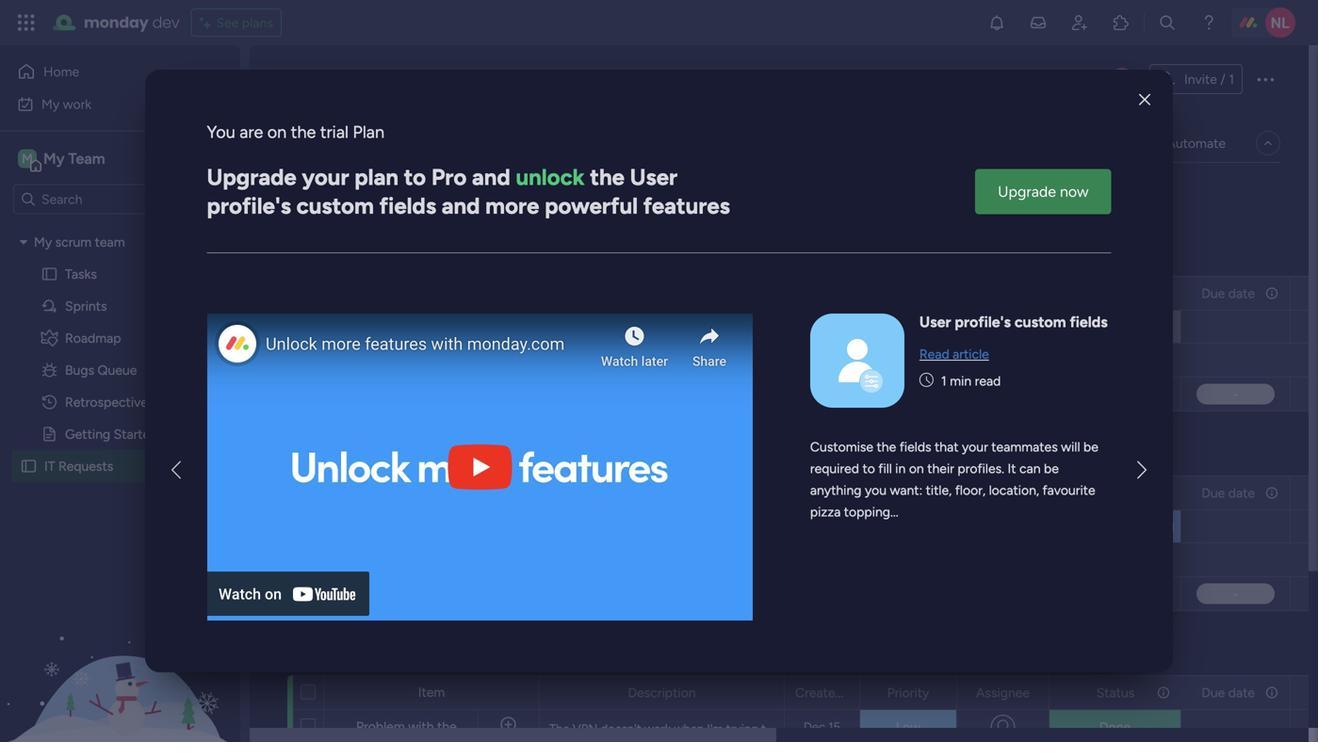 Task type: describe. For each thing, give the bounding box(es) containing it.
see plans button
[[191, 8, 282, 37]]

collapse board header image
[[1261, 136, 1276, 151]]

main
[[315, 135, 343, 151]]

show board description image
[[428, 70, 451, 89]]

new requests
[[324, 245, 445, 269]]

status for due date
[[1097, 485, 1135, 501]]

2 horizontal spatial doesn't
[[778, 522, 818, 537]]

trying
[[726, 722, 759, 737]]

0 horizontal spatial to
[[404, 164, 426, 191]]

0 horizontal spatial with
[[408, 719, 434, 735]]

their
[[928, 461, 955, 477]]

see
[[216, 15, 239, 31]]

queue
[[98, 362, 137, 378]]

dec for problem with the vpn
[[804, 720, 826, 735]]

2 due date field from the top
[[1197, 483, 1260, 504]]

at for first created at "field" from the bottom
[[847, 685, 858, 701]]

regular
[[647, 522, 685, 537]]

you
[[207, 122, 235, 142]]

low for problem with the vpn
[[896, 720, 921, 736]]

anything
[[811, 483, 862, 499]]

plans
[[242, 15, 273, 31]]

date for third due date field from the bottom of the page
[[1229, 286, 1256, 302]]

workspace image
[[18, 148, 37, 169]]

created for first created at "field"
[[796, 485, 843, 501]]

activity
[[1061, 71, 1107, 87]]

2 due from the top
[[1202, 485, 1226, 501]]

on inside field
[[400, 445, 422, 469]]

2 description field from the top
[[624, 683, 701, 704]]

status for assignee
[[1097, 685, 1135, 701]]

fields inside the user profile's custom fields and more powerful features
[[380, 192, 436, 220]]

working on it
[[324, 445, 438, 469]]

created at for first created at "field"
[[796, 485, 858, 501]]

1 vertical spatial user
[[920, 313, 952, 331]]

location,
[[989, 483, 1040, 499]]

1 horizontal spatial vpn
[[573, 722, 598, 737]]

i'm
[[707, 722, 723, 737]]

it
[[1008, 461, 1017, 477]]

2 dec from the top
[[804, 520, 826, 535]]

the inside 'customise the fields that your teammates will be required to fill in on their profiles. it can be anything you want: title, floor, location, favourite pizza topping...'
[[877, 439, 897, 455]]

i need a new keywords
[[356, 320, 490, 336]]

1 due date field from the top
[[1197, 283, 1260, 304]]

2 assignee field from the top
[[972, 683, 1035, 704]]

want:
[[890, 483, 923, 499]]

monday dev
[[84, 12, 180, 33]]

at for first created at "field"
[[847, 485, 858, 501]]

scrum
[[55, 234, 92, 250]]

0 horizontal spatial doesn't
[[601, 722, 642, 737]]

Working on it field
[[320, 445, 442, 469]]

2 horizontal spatial fields
[[1070, 313, 1108, 331]]

created for first created at "field" from the bottom
[[796, 685, 843, 701]]

15 for i need a new keywords
[[829, 320, 841, 336]]

customise
[[811, 439, 874, 455]]

filter button
[[577, 178, 666, 208]]

1 priority field from the top
[[883, 483, 935, 504]]

working
[[324, 445, 396, 469]]

the user profile's custom fields and more powerful features
[[207, 164, 730, 220]]

filter
[[607, 185, 637, 201]]

arrow down image
[[643, 182, 666, 205]]

0 horizontal spatial on
[[267, 122, 287, 142]]

to inside 'customise the fields that your teammates will be required to fill in on their profiles. it can be anything you want: title, floor, location, favourite pizza topping...'
[[863, 461, 876, 477]]

1 horizontal spatial it
[[287, 63, 305, 95]]

are
[[240, 122, 263, 142]]

priority for first priority field from the top
[[888, 485, 930, 501]]

see plans
[[216, 15, 273, 31]]

my work
[[41, 96, 92, 112]]

assignee for first assignee field from the top of the page
[[977, 485, 1030, 501]]

waiting for approval
[[1056, 520, 1175, 536]]

can
[[1020, 461, 1041, 477]]

team
[[68, 150, 105, 168]]

m
[[22, 151, 33, 167]]

you
[[865, 483, 887, 499]]

1 inside invite / 1 button
[[1229, 71, 1235, 87]]

select product image
[[17, 13, 36, 32]]

bugs queue
[[65, 362, 137, 378]]

invite / 1
[[1185, 71, 1235, 87]]

3 due date field from the top
[[1197, 683, 1260, 704]]

close image
[[1140, 93, 1151, 107]]

read article link
[[920, 346, 990, 362]]

fill
[[879, 461, 893, 477]]

done
[[1100, 720, 1131, 736]]

now
[[1060, 183, 1089, 201]]

user profile's custom fields
[[920, 313, 1108, 331]]

you are on the trial plan
[[207, 122, 385, 142]]

1 horizontal spatial profile's
[[955, 313, 1011, 331]]

1 vertical spatial it
[[767, 522, 775, 537]]

problem with the vpn
[[356, 719, 487, 735]]

customise the fields that your teammates will be required to fill in on their profiles. it can be anything you want: title, floor, location, favourite pizza topping...
[[811, 439, 1099, 520]]

IT Requests field
[[282, 63, 420, 95]]

my previous keyword doesn't work
[[550, 322, 739, 337]]

work right keyword
[[712, 322, 739, 337]]

the vpn doesn't work when i'm trying to register from home
[[550, 722, 882, 737]]

1 description field from the top
[[624, 483, 701, 504]]

problem
[[356, 719, 405, 735]]

priority for 1st priority field from the bottom of the page
[[888, 685, 930, 701]]

date for first due date field from the bottom of the page
[[1229, 685, 1256, 701]]

favourite
[[1043, 483, 1096, 499]]

home
[[43, 64, 79, 80]]

user inside the user profile's custom fields and more powerful features
[[630, 164, 678, 191]]

password
[[688, 522, 741, 537]]

/
[[1221, 71, 1226, 87]]

public board image
[[20, 458, 38, 476]]

inbox image
[[1029, 13, 1048, 32]]

profiles.
[[958, 461, 1005, 477]]

1 horizontal spatial custom
[[1015, 313, 1067, 331]]

medium
[[885, 520, 933, 536]]

read
[[920, 346, 950, 362]]

we
[[550, 522, 568, 537]]

2 vertical spatial and
[[744, 522, 764, 537]]

requests for new requests field
[[366, 245, 445, 269]]

arrow right new image
[[1138, 456, 1147, 485]]

for
[[1104, 520, 1121, 536]]

approval
[[1125, 520, 1175, 536]]

the left trial
[[291, 122, 316, 142]]

item for due date
[[418, 685, 445, 701]]

read article
[[920, 346, 990, 362]]

1 horizontal spatial it requests
[[287, 63, 415, 95]]

1 horizontal spatial to
[[762, 722, 773, 737]]

and for fields
[[442, 192, 480, 220]]

list box containing my scrum team
[[0, 222, 240, 737]]

due date for first due date field from the bottom of the page
[[1202, 685, 1256, 701]]

noah lott image
[[1266, 8, 1296, 38]]

home button
[[11, 57, 203, 87]]

public board image for tasks
[[41, 265, 58, 283]]

required
[[811, 461, 860, 477]]

my for my scrum team
[[34, 234, 52, 250]]

assignee for 2nd assignee field
[[977, 685, 1030, 701]]

keywords
[[434, 320, 490, 336]]

dec 15 for i need a new keywords
[[804, 320, 841, 336]]

0 vertical spatial be
[[1084, 439, 1099, 455]]

2 15 from the top
[[829, 520, 841, 535]]

Search in workspace field
[[40, 189, 157, 210]]

more
[[486, 192, 540, 220]]

apps image
[[1112, 13, 1131, 32]]

the left regular
[[626, 522, 644, 537]]

my for my previous keyword doesn't work
[[550, 322, 566, 337]]

add to favorites image
[[460, 69, 479, 88]]

notifications image
[[988, 13, 1007, 32]]

0 horizontal spatial vpn
[[460, 719, 487, 735]]

new
[[324, 245, 361, 269]]

2 vertical spatial requests
[[58, 459, 113, 475]]

need
[[363, 320, 393, 336]]

getting
[[65, 427, 110, 443]]

upgrade for upgrade now
[[998, 183, 1057, 201]]

that
[[935, 439, 959, 455]]

my scrum team
[[34, 234, 125, 250]]

your inside 'customise the fields that your teammates will be required to fill in on their profiles. it can be anything you want: title, floor, location, favourite pizza topping...'
[[962, 439, 989, 455]]

the inside the user profile's custom fields and more powerful features
[[590, 164, 625, 191]]

started
[[114, 427, 158, 443]]



Task type: vqa. For each thing, say whether or not it's contained in the screenshot.
Public board image to the bottom
yes



Task type: locate. For each thing, give the bounding box(es) containing it.
3 dec 15 from the top
[[804, 720, 841, 735]]

requests for "it requests" field
[[311, 63, 415, 95]]

and right password
[[744, 522, 764, 537]]

0 horizontal spatial fields
[[380, 192, 436, 220]]

status field up 'done'
[[1092, 683, 1140, 704]]

my team
[[43, 150, 105, 168]]

priority
[[888, 485, 930, 501], [888, 685, 930, 701]]

2 dec 15 from the top
[[804, 520, 841, 535]]

my inside button
[[41, 96, 60, 112]]

it requests up trial
[[287, 63, 415, 95]]

0 vertical spatial it
[[287, 63, 305, 95]]

description field up regular
[[624, 483, 701, 504]]

1 horizontal spatial fields
[[900, 439, 932, 455]]

1 vertical spatial your
[[962, 439, 989, 455]]

item down 'working on it' field
[[418, 485, 445, 501]]

and
[[472, 164, 511, 191], [442, 192, 480, 220], [744, 522, 764, 537]]

tasks
[[65, 266, 97, 282]]

on right are
[[267, 122, 287, 142]]

upgrade inside button
[[998, 183, 1057, 201]]

2 horizontal spatial on
[[909, 461, 924, 477]]

work left when
[[645, 722, 671, 737]]

dec 15 for problem with the vpn
[[804, 720, 841, 735]]

Assignee field
[[972, 483, 1035, 504], [972, 683, 1035, 704]]

0 vertical spatial dec
[[804, 320, 826, 336]]

my for my team
[[43, 150, 65, 168]]

2 date from the top
[[1229, 485, 1256, 501]]

0 vertical spatial low
[[896, 320, 921, 336]]

due
[[1202, 286, 1226, 302], [1202, 485, 1226, 501], [1202, 685, 1226, 701]]

2 vertical spatial date
[[1229, 685, 1256, 701]]

0 vertical spatial status
[[1097, 485, 1135, 501]]

your down main
[[302, 164, 349, 191]]

the right problem
[[437, 719, 457, 735]]

1 min read
[[942, 373, 1001, 389]]

1 vertical spatial at
[[847, 685, 858, 701]]

search everything image
[[1158, 13, 1177, 32]]

profile's inside the user profile's custom fields and more powerful features
[[207, 192, 291, 220]]

and up more
[[472, 164, 511, 191]]

profile's
[[207, 192, 291, 220], [955, 313, 1011, 331]]

requests
[[311, 63, 415, 95], [366, 245, 445, 269], [58, 459, 113, 475]]

automate
[[1167, 135, 1226, 151]]

3 due from the top
[[1202, 685, 1226, 701]]

retrospectives
[[65, 394, 154, 411]]

low up read on the right top of page
[[896, 320, 921, 336]]

custom inside the user profile's custom fields and more powerful features
[[297, 192, 374, 220]]

0 vertical spatial description
[[628, 485, 696, 501]]

with right tried
[[599, 522, 623, 537]]

will
[[1062, 439, 1081, 455]]

plan
[[353, 122, 385, 142]]

0 vertical spatial dec 15
[[804, 320, 841, 336]]

1 vertical spatial 15
[[829, 520, 841, 535]]

1 vertical spatial created at field
[[791, 683, 858, 704]]

2 vertical spatial dec
[[804, 720, 826, 735]]

vpn right the
[[573, 722, 598, 737]]

0 vertical spatial user
[[630, 164, 678, 191]]

2 created from the top
[[796, 685, 843, 701]]

0 vertical spatial description field
[[624, 483, 701, 504]]

2 created at field from the top
[[791, 683, 858, 704]]

lottie animation element
[[0, 552, 240, 743]]

0 vertical spatial priority field
[[883, 483, 935, 504]]

0 vertical spatial doesn't
[[669, 322, 709, 337]]

waiting
[[1056, 520, 1101, 536]]

due date for third due date field from the bottom of the page
[[1202, 286, 1256, 302]]

upgrade now button
[[976, 169, 1112, 214]]

to left pro
[[404, 164, 426, 191]]

0 vertical spatial to
[[404, 164, 426, 191]]

dec for i need a new keywords
[[804, 320, 826, 336]]

1 vertical spatial due date
[[1202, 485, 1256, 501]]

vpn left the
[[460, 719, 487, 735]]

1 created at from the top
[[796, 485, 858, 501]]

2 created at from the top
[[796, 685, 858, 701]]

public board image for getting started
[[41, 426, 58, 444]]

created at up pizza
[[796, 485, 858, 501]]

due date for 2nd due date field from the bottom of the page
[[1202, 485, 1256, 501]]

with right problem
[[408, 719, 434, 735]]

v2 search image
[[408, 183, 422, 204]]

0 horizontal spatial 1
[[942, 373, 947, 389]]

1 vertical spatial priority field
[[883, 683, 935, 704]]

1 description from the top
[[628, 485, 696, 501]]

be
[[1084, 439, 1099, 455], [1044, 461, 1059, 477]]

teammates
[[992, 439, 1058, 455]]

requests up plan
[[311, 63, 415, 95]]

New Requests field
[[320, 245, 450, 270]]

1 vertical spatial created
[[796, 685, 843, 701]]

requests inside field
[[366, 245, 445, 269]]

0 vertical spatial it
[[427, 445, 438, 469]]

new
[[406, 320, 431, 336]]

2 status field from the top
[[1092, 683, 1140, 704]]

1 15 from the top
[[829, 320, 841, 336]]

2 due date from the top
[[1202, 485, 1256, 501]]

status field up waiting for approval
[[1092, 483, 1140, 504]]

1 date from the top
[[1229, 286, 1256, 302]]

when
[[674, 722, 704, 737]]

2 vertical spatial fields
[[900, 439, 932, 455]]

1 vertical spatial it requests
[[44, 459, 113, 475]]

unlock
[[516, 164, 585, 191]]

and inside the user profile's custom fields and more powerful features
[[442, 192, 480, 220]]

invite members image
[[1071, 13, 1090, 32]]

1 status field from the top
[[1092, 483, 1140, 504]]

pizza
[[811, 504, 841, 520]]

created up pizza
[[796, 485, 843, 501]]

0 vertical spatial assignee
[[977, 485, 1030, 501]]

description for second description field from the bottom of the page
[[628, 485, 696, 501]]

my for my work
[[41, 96, 60, 112]]

0 vertical spatial it requests
[[287, 63, 415, 95]]

my work button
[[11, 89, 203, 119]]

your up profiles.
[[962, 439, 989, 455]]

be right will
[[1084, 439, 1099, 455]]

invite
[[1185, 71, 1218, 87]]

public board image left getting
[[41, 426, 58, 444]]

the
[[550, 722, 570, 737]]

article
[[953, 346, 990, 362]]

option
[[0, 225, 240, 229]]

main table
[[315, 135, 377, 151]]

0 vertical spatial and
[[472, 164, 511, 191]]

3 due date from the top
[[1202, 685, 1256, 701]]

1 item from the top
[[418, 485, 445, 501]]

public board image left tasks
[[41, 265, 58, 283]]

0 vertical spatial your
[[302, 164, 349, 191]]

team
[[95, 234, 125, 250]]

1 vertical spatial status
[[1097, 685, 1135, 701]]

work
[[63, 96, 92, 112], [712, 322, 739, 337], [821, 522, 848, 537], [645, 722, 671, 737]]

roadmap
[[65, 330, 121, 346]]

profile's up article
[[955, 313, 1011, 331]]

0 horizontal spatial it
[[427, 445, 438, 469]]

user up features
[[630, 164, 678, 191]]

status field for assignee
[[1092, 683, 1140, 704]]

1 horizontal spatial doesn't
[[669, 322, 709, 337]]

1 assignee from the top
[[977, 485, 1030, 501]]

on right the in
[[909, 461, 924, 477]]

sort
[[702, 185, 727, 201]]

15 for problem with the vpn
[[829, 720, 841, 735]]

my down home
[[41, 96, 60, 112]]

2 vertical spatial due date
[[1202, 685, 1256, 701]]

caret down image
[[20, 236, 27, 249]]

it right public board image
[[44, 459, 55, 475]]

1 at from the top
[[847, 485, 858, 501]]

from
[[821, 722, 848, 737]]

plan
[[355, 164, 399, 191]]

sprints
[[65, 298, 107, 314]]

1 right the /
[[1229, 71, 1235, 87]]

1 vertical spatial assignee field
[[972, 683, 1035, 704]]

doesn't right keyword
[[669, 322, 709, 337]]

1 vertical spatial status field
[[1092, 683, 1140, 704]]

register
[[776, 722, 818, 737]]

1 horizontal spatial be
[[1084, 439, 1099, 455]]

0 vertical spatial public board image
[[41, 265, 58, 283]]

my inside workspace selection element
[[43, 150, 65, 168]]

status
[[1097, 485, 1135, 501], [1097, 685, 1135, 701]]

description
[[628, 485, 696, 501], [628, 685, 696, 701]]

item for description
[[418, 485, 445, 501]]

Created at field
[[791, 483, 858, 504], [791, 683, 858, 704]]

2 priority from the top
[[888, 685, 930, 701]]

column information image
[[1265, 286, 1280, 301], [1265, 486, 1280, 501], [1157, 686, 1172, 701], [1265, 686, 1280, 701]]

0 vertical spatial custom
[[297, 192, 374, 220]]

0 vertical spatial assignee field
[[972, 483, 1035, 504]]

read
[[975, 373, 1001, 389]]

on right the working
[[400, 445, 422, 469]]

1 due date from the top
[[1202, 286, 1256, 302]]

the up powerful on the left top of the page
[[590, 164, 625, 191]]

2 assignee from the top
[[977, 685, 1030, 701]]

public board image
[[41, 265, 58, 283], [41, 426, 58, 444]]

1 vertical spatial public board image
[[41, 426, 58, 444]]

bugs
[[65, 362, 94, 378]]

doesn't right the
[[601, 722, 642, 737]]

1 created at field from the top
[[791, 483, 858, 504]]

a
[[396, 320, 403, 336]]

user up read on the right top of page
[[920, 313, 952, 331]]

previous
[[569, 322, 616, 337]]

0 horizontal spatial upgrade
[[207, 164, 297, 191]]

it requests down getting
[[44, 459, 113, 475]]

Status field
[[1092, 483, 1140, 504], [1092, 683, 1140, 704]]

0 vertical spatial profile's
[[207, 192, 291, 220]]

status up 'done'
[[1097, 685, 1135, 701]]

0 horizontal spatial be
[[1044, 461, 1059, 477]]

fields inside 'customise the fields that your teammates will be required to fill in on their profiles. it can be anything you want: title, floor, location, favourite pizza topping...'
[[900, 439, 932, 455]]

upgrade for upgrade your plan to pro and unlock
[[207, 164, 297, 191]]

i
[[356, 320, 360, 336]]

the up the fill
[[877, 439, 897, 455]]

it right the working
[[427, 445, 438, 469]]

vpn
[[460, 719, 487, 735], [573, 722, 598, 737]]

1 horizontal spatial upgrade
[[998, 183, 1057, 201]]

0 vertical spatial created
[[796, 485, 843, 501]]

at up 'home' at right bottom
[[847, 685, 858, 701]]

work inside button
[[63, 96, 92, 112]]

1 left min
[[942, 373, 947, 389]]

my left previous
[[550, 322, 566, 337]]

main table button
[[286, 128, 392, 158]]

2 public board image from the top
[[41, 426, 58, 444]]

0 vertical spatial date
[[1229, 286, 1256, 302]]

created at up from
[[796, 685, 858, 701]]

my right caret down image
[[34, 234, 52, 250]]

1 low from the top
[[896, 320, 921, 336]]

1 vertical spatial profile's
[[955, 313, 1011, 331]]

features
[[644, 192, 730, 220]]

person
[[519, 185, 560, 201]]

workspace selection element
[[18, 148, 108, 172]]

description up regular
[[628, 485, 696, 501]]

trial
[[320, 122, 349, 142]]

item up problem with the vpn
[[418, 685, 445, 701]]

1 vertical spatial date
[[1229, 485, 1256, 501]]

work down home
[[63, 96, 92, 112]]

Priority field
[[883, 483, 935, 504], [883, 683, 935, 704]]

1 assignee field from the top
[[972, 483, 1035, 504]]

profile's down are
[[207, 192, 291, 220]]

it right password
[[767, 522, 775, 537]]

0 vertical spatial created at field
[[791, 483, 858, 504]]

0 vertical spatial created at
[[796, 485, 858, 501]]

0 horizontal spatial it requests
[[44, 459, 113, 475]]

and down pro
[[442, 192, 480, 220]]

low for i need a new keywords
[[896, 320, 921, 336]]

2 at from the top
[[847, 685, 858, 701]]

tried
[[571, 522, 596, 537]]

help image
[[1200, 13, 1219, 32]]

1 dec 15 from the top
[[804, 320, 841, 336]]

0 horizontal spatial your
[[302, 164, 349, 191]]

pro
[[432, 164, 467, 191]]

1 vertical spatial due
[[1202, 485, 1226, 501]]

3 15 from the top
[[829, 720, 841, 735]]

1 status from the top
[[1097, 485, 1135, 501]]

activity button
[[1053, 64, 1142, 94]]

0 vertical spatial 15
[[829, 320, 841, 336]]

1 vertical spatial it
[[44, 459, 55, 475]]

requests down getting
[[58, 459, 113, 475]]

2 priority field from the top
[[883, 683, 935, 704]]

0 vertical spatial item
[[418, 485, 445, 501]]

2 vertical spatial doesn't
[[601, 722, 642, 737]]

1 vertical spatial item
[[418, 685, 445, 701]]

it up you are on the trial plan
[[287, 63, 305, 95]]

2 status from the top
[[1097, 685, 1135, 701]]

description field up when
[[624, 683, 701, 704]]

1 public board image from the top
[[41, 265, 58, 283]]

upgrade left now at the top
[[998, 183, 1057, 201]]

1 created from the top
[[796, 485, 843, 501]]

home
[[851, 722, 882, 737]]

title,
[[926, 483, 952, 499]]

0 horizontal spatial it
[[44, 459, 55, 475]]

item
[[418, 485, 445, 501], [418, 685, 445, 701]]

Due date field
[[1197, 283, 1260, 304], [1197, 483, 1260, 504], [1197, 683, 1260, 704]]

on inside 'customise the fields that your teammates will be required to fill in on their profiles. it can be anything you want: title, floor, location, favourite pizza topping...'
[[909, 461, 924, 477]]

upgrade
[[207, 164, 297, 191], [998, 183, 1057, 201]]

fields
[[380, 192, 436, 220], [1070, 313, 1108, 331], [900, 439, 932, 455]]

low
[[896, 320, 921, 336], [896, 720, 921, 736]]

1 priority from the top
[[888, 485, 930, 501]]

description for 2nd description field
[[628, 685, 696, 701]]

0 vertical spatial requests
[[311, 63, 415, 95]]

date for 2nd due date field from the bottom of the page
[[1229, 485, 1256, 501]]

to right "trying"
[[762, 722, 773, 737]]

it inside 'working on it' field
[[427, 445, 438, 469]]

we tried with the regular password and it doesn't work
[[550, 522, 848, 537]]

2 item from the top
[[418, 685, 445, 701]]

1 vertical spatial description field
[[624, 683, 701, 704]]

upgrade your plan to pro and unlock
[[207, 164, 585, 191]]

and for pro
[[472, 164, 511, 191]]

doesn't
[[669, 322, 709, 337], [778, 522, 818, 537], [601, 722, 642, 737]]

created at field up from
[[791, 683, 858, 704]]

1 vertical spatial dec
[[804, 520, 826, 535]]

1 vertical spatial with
[[408, 719, 434, 735]]

be right can
[[1044, 461, 1059, 477]]

2 low from the top
[[896, 720, 921, 736]]

Search field
[[422, 180, 479, 206]]

1 vertical spatial be
[[1044, 461, 1059, 477]]

powerful
[[545, 192, 638, 220]]

0 vertical spatial priority
[[888, 485, 930, 501]]

0 vertical spatial status field
[[1092, 483, 1140, 504]]

3 date from the top
[[1229, 685, 1256, 701]]

0 vertical spatial due date
[[1202, 286, 1256, 302]]

0 vertical spatial at
[[847, 485, 858, 501]]

requests right new
[[366, 245, 445, 269]]

1 vertical spatial dec 15
[[804, 520, 841, 535]]

1 vertical spatial custom
[[1015, 313, 1067, 331]]

on
[[267, 122, 287, 142], [400, 445, 422, 469], [909, 461, 924, 477]]

work down pizza
[[821, 522, 848, 537]]

1 vertical spatial 1
[[942, 373, 947, 389]]

it
[[427, 445, 438, 469], [767, 522, 775, 537]]

my
[[41, 96, 60, 112], [43, 150, 65, 168], [34, 234, 52, 250], [550, 322, 566, 337]]

person button
[[489, 178, 571, 208]]

due date
[[1202, 286, 1256, 302], [1202, 485, 1256, 501], [1202, 685, 1256, 701]]

arrow left new image
[[172, 456, 181, 485]]

Description field
[[624, 483, 701, 504], [624, 683, 701, 704]]

2 horizontal spatial to
[[863, 461, 876, 477]]

upgrade down are
[[207, 164, 297, 191]]

0 horizontal spatial user
[[630, 164, 678, 191]]

1 dec from the top
[[804, 320, 826, 336]]

created at for first created at "field" from the bottom
[[796, 685, 858, 701]]

at left you
[[847, 485, 858, 501]]

user
[[630, 164, 678, 191], [920, 313, 952, 331]]

doesn't down pizza
[[778, 522, 818, 537]]

1 horizontal spatial 1
[[1229, 71, 1235, 87]]

2 vertical spatial due
[[1202, 685, 1226, 701]]

1 vertical spatial low
[[896, 720, 921, 736]]

v2 clock thin image
[[920, 370, 934, 392]]

it
[[287, 63, 305, 95], [44, 459, 55, 475]]

list box
[[0, 222, 240, 737]]

lottie animation image
[[0, 552, 240, 743]]

status up waiting for approval
[[1097, 485, 1135, 501]]

the
[[291, 122, 316, 142], [590, 164, 625, 191], [877, 439, 897, 455], [626, 522, 644, 537], [437, 719, 457, 735]]

floor,
[[956, 483, 986, 499]]

0 vertical spatial with
[[599, 522, 623, 537]]

status field for due date
[[1092, 483, 1140, 504]]

monday
[[84, 12, 149, 33]]

2 vertical spatial due date field
[[1197, 683, 1260, 704]]

description up when
[[628, 685, 696, 701]]

0 vertical spatial due
[[1202, 286, 1226, 302]]

low right 'home' at right bottom
[[896, 720, 921, 736]]

to left the fill
[[863, 461, 876, 477]]

0 horizontal spatial profile's
[[207, 192, 291, 220]]

3 dec from the top
[[804, 720, 826, 735]]

created at field up pizza
[[791, 483, 858, 504]]

created up from
[[796, 685, 843, 701]]

0 vertical spatial due date field
[[1197, 283, 1260, 304]]

1 horizontal spatial it
[[767, 522, 775, 537]]

2 description from the top
[[628, 685, 696, 701]]

1
[[1229, 71, 1235, 87], [942, 373, 947, 389]]

1 due from the top
[[1202, 286, 1226, 302]]

1 vertical spatial assignee
[[977, 685, 1030, 701]]

my right workspace image
[[43, 150, 65, 168]]

keyword
[[619, 322, 666, 337]]

dev
[[152, 12, 180, 33]]



